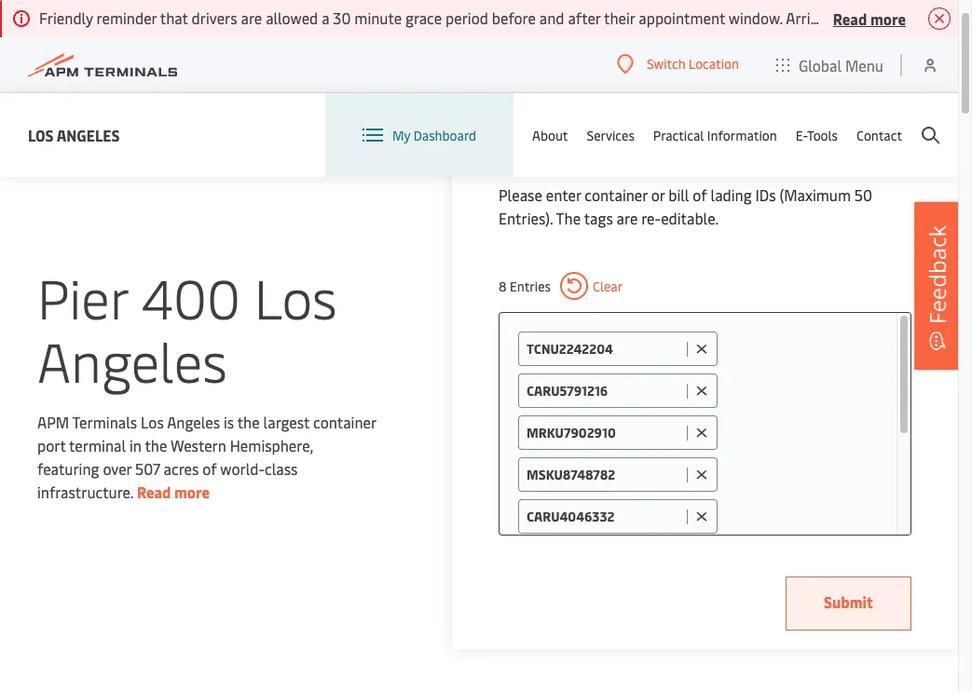 Task type: describe. For each thing, give the bounding box(es) containing it.
availability
[[785, 138, 907, 173]]

507
[[135, 458, 160, 479]]

e-tools button
[[796, 93, 838, 177]]

read more button
[[834, 7, 907, 30]]

8 entries
[[499, 277, 551, 295]]

class
[[265, 458, 298, 479]]

los angeles link
[[28, 124, 120, 147]]

0 vertical spatial angeles
[[57, 125, 120, 145]]

about
[[533, 126, 568, 144]]

los for apm terminals los angeles is the largest container port terminal in the western hemisphere, featuring over 507 acres of world-class infrastructure.
[[141, 412, 164, 432]]

global menu button
[[758, 37, 903, 93]]

4 entered id text field from the top
[[527, 466, 683, 484]]

featuring
[[37, 458, 99, 479]]

please
[[499, 185, 543, 205]]

of inside apm terminals los angeles is the largest container port terminal in the western hemisphere, featuring over 507 acres of world-class infrastructure.
[[203, 458, 217, 479]]

read for read more button
[[834, 8, 868, 28]]

western
[[171, 435, 227, 456]]

and
[[566, 138, 609, 173]]

infrastructure.
[[37, 482, 133, 502]]

import
[[700, 138, 778, 173]]

largest
[[264, 412, 310, 432]]

re-
[[642, 208, 661, 228]]

clear
[[593, 277, 623, 295]]

dashboard
[[414, 126, 477, 144]]

switch
[[647, 55, 686, 73]]

0 vertical spatial the
[[238, 412, 260, 432]]

editable.
[[661, 208, 719, 228]]

more for read more button
[[871, 8, 907, 28]]

read for 'read more' link
[[137, 482, 171, 502]]

switch location
[[647, 55, 740, 73]]

5 entered id text field from the top
[[527, 508, 683, 526]]

pier 400 los angeles
[[37, 260, 337, 397]]

is
[[224, 412, 234, 432]]

or
[[652, 185, 665, 205]]

submit button
[[786, 577, 912, 631]]

pier
[[37, 260, 128, 333]]

terminal
[[69, 435, 126, 456]]

50
[[855, 185, 873, 205]]

global
[[799, 55, 842, 75]]

la secondary image
[[35, 431, 361, 693]]

acres
[[164, 458, 199, 479]]

are
[[617, 208, 638, 228]]

0 horizontal spatial los
[[28, 125, 54, 145]]

bill
[[669, 185, 690, 205]]

8
[[499, 277, 507, 295]]

hemisphere,
[[230, 435, 313, 456]]

services button
[[587, 93, 635, 177]]

3 entered id text field from the top
[[527, 424, 683, 442]]

switch location button
[[617, 54, 740, 74]]

practical information button
[[654, 93, 778, 177]]



Task type: locate. For each thing, give the bounding box(es) containing it.
close alert image
[[929, 7, 951, 30]]

world-
[[220, 458, 265, 479]]

the
[[556, 208, 581, 228]]

1 horizontal spatial the
[[238, 412, 260, 432]]

read
[[834, 8, 868, 28], [137, 482, 171, 502]]

apm terminals los angeles is the largest container port terminal in the western hemisphere, featuring over 507 acres of world-class infrastructure.
[[37, 412, 376, 502]]

0 horizontal spatial read more
[[137, 482, 210, 502]]

location
[[689, 55, 740, 73]]

more inside read more button
[[871, 8, 907, 28]]

container up are at the right
[[585, 185, 648, 205]]

e-
[[796, 126, 808, 144]]

global menu
[[799, 55, 884, 75]]

read inside button
[[834, 8, 868, 28]]

0 horizontal spatial container
[[313, 412, 376, 432]]

angeles inside "pier 400 los angeles"
[[37, 323, 227, 397]]

track
[[499, 138, 559, 173]]

lading
[[711, 185, 752, 205]]

read more link
[[137, 482, 210, 502]]

more down acres
[[174, 482, 210, 502]]

1 horizontal spatial more
[[871, 8, 907, 28]]

my dashboard button
[[363, 93, 477, 177]]

trace
[[615, 138, 676, 173]]

0 vertical spatial los
[[28, 125, 54, 145]]

in
[[130, 435, 142, 456]]

read more for 'read more' link
[[137, 482, 210, 502]]

please enter container or bill of lading ids (maximum 50 entries). the tags are re-editable.
[[499, 185, 873, 228]]

practical
[[654, 126, 704, 144]]

angeles inside apm terminals los angeles is the largest container port terminal in the western hemisphere, featuring over 507 acres of world-class infrastructure.
[[167, 412, 220, 432]]

feedback button
[[915, 202, 962, 370]]

read more for read more button
[[834, 8, 907, 28]]

clear button
[[560, 272, 623, 300]]

contact
[[857, 126, 903, 144]]

0 vertical spatial of
[[693, 185, 708, 205]]

los inside apm terminals los angeles is the largest container port terminal in the western hemisphere, featuring over 507 acres of world-class infrastructure.
[[141, 412, 164, 432]]

track and trace - import availability
[[499, 138, 907, 173]]

the right "in"
[[145, 435, 167, 456]]

2 vertical spatial angeles
[[167, 412, 220, 432]]

terminals
[[72, 412, 137, 432]]

angeles for terminals
[[167, 412, 220, 432]]

Entered ID text field
[[527, 340, 683, 358], [527, 382, 683, 400], [527, 424, 683, 442], [527, 466, 683, 484], [527, 508, 683, 526]]

read down 507
[[137, 482, 171, 502]]

menu
[[846, 55, 884, 75]]

read up global menu
[[834, 8, 868, 28]]

more left close alert image at the right of page
[[871, 8, 907, 28]]

0 horizontal spatial more
[[174, 482, 210, 502]]

entries).
[[499, 208, 553, 228]]

2 horizontal spatial los
[[254, 260, 337, 333]]

tools
[[808, 126, 838, 144]]

port
[[37, 435, 66, 456]]

tags
[[584, 208, 613, 228]]

information
[[708, 126, 778, 144]]

0 horizontal spatial of
[[203, 458, 217, 479]]

1 vertical spatial the
[[145, 435, 167, 456]]

submit
[[824, 592, 874, 613]]

apm
[[37, 412, 69, 432]]

1 vertical spatial container
[[313, 412, 376, 432]]

more
[[871, 8, 907, 28], [174, 482, 210, 502]]

1 vertical spatial angeles
[[37, 323, 227, 397]]

angeles
[[57, 125, 120, 145], [37, 323, 227, 397], [167, 412, 220, 432]]

ids
[[756, 185, 776, 205]]

e-tools
[[796, 126, 838, 144]]

los angeles
[[28, 125, 120, 145]]

2 vertical spatial los
[[141, 412, 164, 432]]

-
[[683, 138, 693, 173]]

los for pier 400 los angeles
[[254, 260, 337, 333]]

1 horizontal spatial of
[[693, 185, 708, 205]]

1 entered id text field from the top
[[527, 340, 683, 358]]

more for 'read more' link
[[174, 482, 210, 502]]

container inside apm terminals los angeles is the largest container port terminal in the western hemisphere, featuring over 507 acres of world-class infrastructure.
[[313, 412, 376, 432]]

my dashboard
[[393, 126, 477, 144]]

of down western
[[203, 458, 217, 479]]

my
[[393, 126, 411, 144]]

angeles for 400
[[37, 323, 227, 397]]

1 horizontal spatial los
[[141, 412, 164, 432]]

entries
[[510, 277, 551, 295]]

container inside please enter container or bill of lading ids (maximum 50 entries). the tags are re-editable.
[[585, 185, 648, 205]]

over
[[103, 458, 132, 479]]

1 horizontal spatial container
[[585, 185, 648, 205]]

2 entered id text field from the top
[[527, 382, 683, 400]]

los inside "pier 400 los angeles"
[[254, 260, 337, 333]]

enter
[[546, 185, 581, 205]]

1 vertical spatial read more
[[137, 482, 210, 502]]

the right the is
[[238, 412, 260, 432]]

container right 'largest'
[[313, 412, 376, 432]]

the
[[238, 412, 260, 432], [145, 435, 167, 456]]

practical information
[[654, 126, 778, 144]]

1 vertical spatial more
[[174, 482, 210, 502]]

read more up menu
[[834, 8, 907, 28]]

1 horizontal spatial read
[[834, 8, 868, 28]]

0 vertical spatial read
[[834, 8, 868, 28]]

1 vertical spatial los
[[254, 260, 337, 333]]

about button
[[533, 93, 568, 177]]

0 horizontal spatial read
[[137, 482, 171, 502]]

1 vertical spatial read
[[137, 482, 171, 502]]

0 vertical spatial more
[[871, 8, 907, 28]]

contact button
[[857, 93, 903, 177]]

0 horizontal spatial the
[[145, 435, 167, 456]]

services
[[587, 126, 635, 144]]

read more down acres
[[137, 482, 210, 502]]

1 horizontal spatial read more
[[834, 8, 907, 28]]

0 vertical spatial read more
[[834, 8, 907, 28]]

of right the bill at the right top of the page
[[693, 185, 708, 205]]

of
[[693, 185, 708, 205], [203, 458, 217, 479]]

0 vertical spatial container
[[585, 185, 648, 205]]

feedback
[[922, 225, 953, 324]]

of inside please enter container or bill of lading ids (maximum 50 entries). the tags are re-editable.
[[693, 185, 708, 205]]

400
[[142, 260, 241, 333]]

read more
[[834, 8, 907, 28], [137, 482, 210, 502]]

los
[[28, 125, 54, 145], [254, 260, 337, 333], [141, 412, 164, 432]]

container
[[585, 185, 648, 205], [313, 412, 376, 432]]

1 vertical spatial of
[[203, 458, 217, 479]]

(maximum
[[780, 185, 851, 205]]



Task type: vqa. For each thing, say whether or not it's contained in the screenshot.
"option"
no



